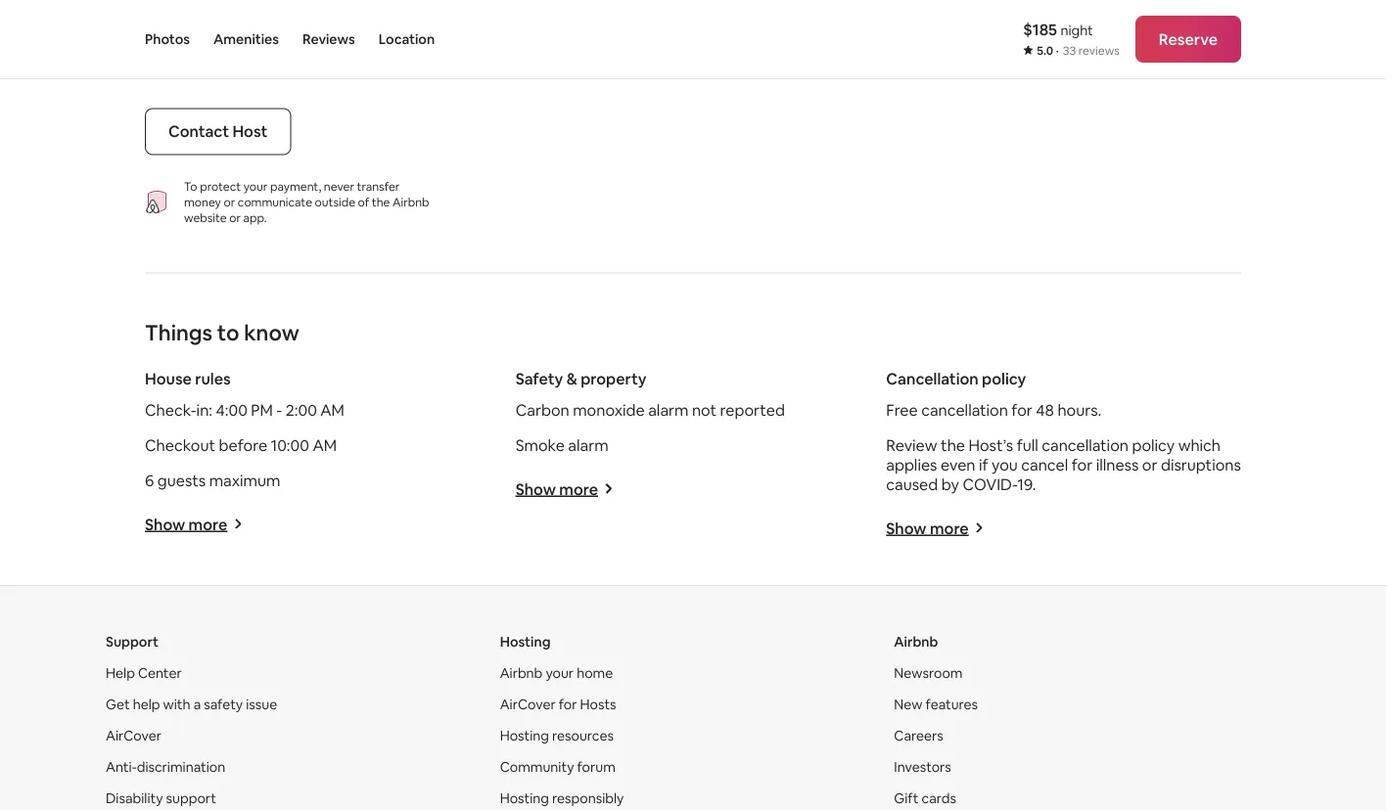 Task type: vqa. For each thing, say whether or not it's contained in the screenshot.
United in English United Kingdom
no



Task type: locate. For each thing, give the bounding box(es) containing it.
19.
[[1018, 475, 1037, 495]]

100%
[[254, 21, 291, 41]]

2 vertical spatial or
[[1143, 455, 1158, 475]]

cancellation
[[922, 400, 1009, 420], [1042, 436, 1129, 456]]

for left hosts
[[559, 696, 577, 713]]

1 vertical spatial aircover
[[106, 727, 162, 745]]

cancellation down cancellation policy
[[922, 400, 1009, 420]]

1 horizontal spatial the
[[941, 436, 966, 456]]

disability
[[106, 790, 163, 807]]

caused
[[887, 475, 938, 495]]

show more button down by
[[887, 518, 985, 538]]

newsroom
[[894, 664, 963, 682]]

hosting for hosting resources
[[500, 727, 549, 745]]

1 horizontal spatial cancellation
[[1042, 436, 1129, 456]]

am right 2:00
[[321, 400, 345, 420]]

the left if on the bottom right
[[941, 436, 966, 456]]

features
[[926, 696, 978, 713]]

1 vertical spatial the
[[941, 436, 966, 456]]

in:
[[196, 400, 213, 420]]

0 horizontal spatial the
[[372, 194, 390, 209]]

5.0
[[1037, 43, 1054, 58]]

aircover
[[500, 696, 556, 713], [106, 727, 162, 745]]

2 horizontal spatial show
[[887, 518, 927, 538]]

community
[[500, 758, 574, 776]]

show down 6
[[145, 514, 185, 535]]

by
[[942, 475, 960, 495]]

gift
[[894, 790, 919, 807]]

1 horizontal spatial for
[[1012, 400, 1033, 420]]

never
[[324, 179, 354, 194]]

2 horizontal spatial for
[[1072, 455, 1093, 475]]

2 horizontal spatial more
[[930, 518, 969, 538]]

show more down guests
[[145, 514, 228, 535]]

policy inside review the host's full cancellation policy which applies even if you cancel for illness or disruptions caused by covid-19.
[[1133, 436, 1175, 456]]

aircover for aircover for hosts
[[500, 696, 556, 713]]

cancellation inside review the host's full cancellation policy which applies even if you cancel for illness or disruptions caused by covid-19.
[[1042, 436, 1129, 456]]

get help with a safety issue
[[106, 696, 277, 713]]

·
[[1056, 43, 1059, 58]]

1 horizontal spatial show more button
[[516, 479, 614, 499]]

1 vertical spatial cancellation
[[1042, 436, 1129, 456]]

location button
[[379, 0, 435, 78]]

your
[[244, 179, 268, 194], [546, 664, 574, 682]]

aircover link
[[106, 727, 162, 745]]

$185
[[1024, 19, 1058, 39]]

-
[[276, 400, 282, 420]]

hosting up community
[[500, 727, 549, 745]]

the inside to protect your payment, never transfer money or communicate outside of the airbnb website or app.
[[372, 194, 390, 209]]

hosting responsibly
[[500, 790, 624, 807]]

3 hosting from the top
[[500, 790, 549, 807]]

0 horizontal spatial your
[[244, 179, 268, 194]]

more down 6 guests maximum
[[189, 514, 228, 535]]

0 horizontal spatial show more button
[[145, 514, 243, 535]]

2 horizontal spatial show more button
[[887, 518, 985, 538]]

am
[[321, 400, 345, 420], [313, 436, 337, 456]]

airbnb up aircover for hosts link
[[500, 664, 543, 682]]

airbnb for airbnb your home
[[500, 664, 543, 682]]

your up aircover for hosts
[[546, 664, 574, 682]]

to protect your payment, never transfer money or communicate outside of the airbnb website or app.
[[184, 179, 429, 225]]

1 horizontal spatial your
[[546, 664, 574, 682]]

0 horizontal spatial show
[[145, 514, 185, 535]]

aircover up anti-
[[106, 727, 162, 745]]

show more down the 'smoke alarm' on the left bottom of the page
[[516, 479, 598, 499]]

show more button down the 'smoke alarm' on the left bottom of the page
[[516, 479, 614, 499]]

or left app.
[[229, 210, 241, 225]]

show more button down guests
[[145, 514, 243, 535]]

0 vertical spatial or
[[224, 194, 235, 209]]

more for review the host's full cancellation policy which applies even if you cancel for illness or disruptions caused by covid-19.
[[930, 518, 969, 538]]

more
[[559, 479, 598, 499], [189, 514, 228, 535], [930, 518, 969, 538]]

the down transfer
[[372, 194, 390, 209]]

airbnb
[[393, 194, 429, 209], [894, 633, 938, 651], [500, 664, 543, 682]]

aircover for hosts link
[[500, 696, 617, 713]]

help center
[[106, 664, 182, 682]]

2 horizontal spatial show more
[[887, 518, 969, 538]]

0 vertical spatial your
[[244, 179, 268, 194]]

anti-
[[106, 758, 137, 776]]

1 horizontal spatial show
[[516, 479, 556, 499]]

or inside review the host's full cancellation policy which applies even if you cancel for illness or disruptions caused by covid-19.
[[1143, 455, 1158, 475]]

show down smoke
[[516, 479, 556, 499]]

1 horizontal spatial show more
[[516, 479, 598, 499]]

1 horizontal spatial alarm
[[649, 400, 689, 420]]

disability support
[[106, 790, 216, 807]]

0 horizontal spatial aircover
[[106, 727, 162, 745]]

airbnb up newsroom link
[[894, 633, 938, 651]]

illness
[[1097, 455, 1139, 475]]

1 horizontal spatial policy
[[1133, 436, 1175, 456]]

alarm left not
[[649, 400, 689, 420]]

your inside to protect your payment, never transfer money or communicate outside of the airbnb website or app.
[[244, 179, 268, 194]]

0 horizontal spatial airbnb
[[393, 194, 429, 209]]

reviews
[[1079, 43, 1120, 58]]

0 vertical spatial hosting
[[500, 633, 551, 651]]

amenities button
[[213, 0, 279, 78]]

show
[[516, 479, 556, 499], [145, 514, 185, 535], [887, 518, 927, 538]]

2 vertical spatial for
[[559, 696, 577, 713]]

more down by
[[930, 518, 969, 538]]

carbon
[[516, 400, 570, 420]]

or
[[224, 194, 235, 209], [229, 210, 241, 225], [1143, 455, 1158, 475]]

show more down caused
[[887, 518, 969, 538]]

hosting down community
[[500, 790, 549, 807]]

reviews
[[303, 30, 355, 48]]

am right 10:00
[[313, 436, 337, 456]]

1 horizontal spatial aircover
[[500, 696, 556, 713]]

2 horizontal spatial airbnb
[[894, 633, 938, 651]]

1 horizontal spatial airbnb
[[500, 664, 543, 682]]

1 vertical spatial for
[[1072, 455, 1093, 475]]

rate
[[218, 21, 247, 41]]

show for smoke alarm
[[516, 479, 556, 499]]

0 horizontal spatial more
[[189, 514, 228, 535]]

hosting resources link
[[500, 727, 614, 745]]

house
[[145, 369, 192, 389]]

hosting for hosting responsibly
[[500, 790, 549, 807]]

more down the 'smoke alarm' on the left bottom of the page
[[559, 479, 598, 499]]

aircover down airbnb your home
[[500, 696, 556, 713]]

show more button for smoke alarm
[[516, 479, 614, 499]]

show more button for review the host's full cancellation policy which applies even if you cancel for illness or disruptions caused by covid-19.
[[887, 518, 985, 538]]

$185 night
[[1024, 19, 1094, 39]]

show more for smoke alarm
[[516, 479, 598, 499]]

monoxide
[[573, 400, 645, 420]]

cancellation down hours.
[[1042, 436, 1129, 456]]

policy up free cancellation for 48 hours.
[[982, 369, 1027, 389]]

1 vertical spatial your
[[546, 664, 574, 682]]

safety
[[204, 696, 243, 713]]

location
[[379, 30, 435, 48]]

1 vertical spatial policy
[[1133, 436, 1175, 456]]

0 horizontal spatial cancellation
[[922, 400, 1009, 420]]

or right illness in the right bottom of the page
[[1143, 455, 1158, 475]]

show down caused
[[887, 518, 927, 538]]

hosting up airbnb your home
[[500, 633, 551, 651]]

a
[[194, 696, 201, 713]]

carbon monoxide alarm not reported
[[516, 400, 785, 420]]

1 hosting from the top
[[500, 633, 551, 651]]

for left 48 on the right
[[1012, 400, 1033, 420]]

smoke alarm
[[516, 436, 609, 456]]

policy left the which
[[1133, 436, 1175, 456]]

airbnb down transfer
[[393, 194, 429, 209]]

1 horizontal spatial more
[[559, 479, 598, 499]]

0 horizontal spatial policy
[[982, 369, 1027, 389]]

policy
[[982, 369, 1027, 389], [1133, 436, 1175, 456]]

communicate
[[238, 194, 312, 209]]

aircover for hosts
[[500, 696, 617, 713]]

0 vertical spatial airbnb
[[393, 194, 429, 209]]

2 vertical spatial airbnb
[[500, 664, 543, 682]]

2 vertical spatial hosting
[[500, 790, 549, 807]]

your up communicate
[[244, 179, 268, 194]]

for left illness in the right bottom of the page
[[1072, 455, 1093, 475]]

1 vertical spatial hosting
[[500, 727, 549, 745]]

0 vertical spatial aircover
[[500, 696, 556, 713]]

the
[[372, 194, 390, 209], [941, 436, 966, 456]]

10:00
[[271, 436, 309, 456]]

1 vertical spatial alarm
[[568, 436, 609, 456]]

hosting resources
[[500, 727, 614, 745]]

checkout before 10:00 am
[[145, 436, 337, 456]]

house rules
[[145, 369, 231, 389]]

show more
[[516, 479, 598, 499], [145, 514, 228, 535], [887, 518, 969, 538]]

host's
[[969, 436, 1014, 456]]

2 hosting from the top
[[500, 727, 549, 745]]

new features
[[894, 696, 978, 713]]

help
[[106, 664, 135, 682]]

1 vertical spatial or
[[229, 210, 241, 225]]

0 vertical spatial alarm
[[649, 400, 689, 420]]

0 vertical spatial cancellation
[[922, 400, 1009, 420]]

review the host's full cancellation policy which applies even if you cancel for illness or disruptions caused by covid-19.
[[887, 436, 1242, 495]]

or down the protect
[[224, 194, 235, 209]]

alarm down monoxide
[[568, 436, 609, 456]]

free cancellation for 48 hours.
[[887, 400, 1102, 420]]

0 vertical spatial the
[[372, 194, 390, 209]]

pm
[[251, 400, 273, 420]]

reviews button
[[303, 0, 355, 78]]

1 vertical spatial airbnb
[[894, 633, 938, 651]]



Task type: describe. For each thing, give the bounding box(es) containing it.
amenities
[[213, 30, 279, 48]]

support
[[166, 790, 216, 807]]

reserve
[[1159, 29, 1218, 49]]

before
[[219, 436, 267, 456]]

even
[[941, 455, 976, 475]]

the inside review the host's full cancellation policy which applies even if you cancel for illness or disruptions caused by covid-19.
[[941, 436, 966, 456]]

center
[[138, 664, 182, 682]]

0 vertical spatial policy
[[982, 369, 1027, 389]]

gift cards
[[894, 790, 957, 807]]

investors link
[[894, 758, 952, 776]]

website
[[184, 210, 227, 225]]

reported
[[720, 400, 785, 420]]

0 vertical spatial for
[[1012, 400, 1033, 420]]

get help with a safety issue link
[[106, 696, 277, 713]]

photos
[[145, 30, 190, 48]]

6 guests maximum
[[145, 471, 281, 491]]

investors
[[894, 758, 952, 776]]

:
[[247, 21, 251, 41]]

response
[[145, 21, 215, 41]]

covid-
[[963, 475, 1018, 495]]

forum
[[577, 758, 616, 776]]

0 horizontal spatial show more
[[145, 514, 228, 535]]

6
[[145, 471, 154, 491]]

applies
[[887, 455, 938, 475]]

help
[[133, 696, 160, 713]]

which
[[1179, 436, 1221, 456]]

cancel
[[1022, 455, 1069, 475]]

check-in: 4:00 pm - 2:00 am
[[145, 400, 345, 420]]

review
[[887, 436, 938, 456]]

show more for review the host's full cancellation policy which applies even if you cancel for illness or disruptions caused by covid-19.
[[887, 518, 969, 538]]

contact host link
[[145, 108, 291, 155]]

or for to
[[229, 210, 241, 225]]

community forum
[[500, 758, 616, 776]]

you
[[992, 455, 1018, 475]]

gift cards link
[[894, 790, 957, 807]]

anti-discrimination link
[[106, 758, 225, 776]]

hosts
[[580, 696, 617, 713]]

protect
[[200, 179, 241, 194]]

app.
[[243, 210, 267, 225]]

cancellation
[[887, 369, 979, 389]]

newsroom link
[[894, 664, 963, 682]]

things to know
[[145, 319, 299, 347]]

&
[[567, 369, 578, 389]]

show for review the host's full cancellation policy which applies even if you cancel for illness or disruptions caused by covid-19.
[[887, 518, 927, 538]]

of
[[358, 194, 369, 209]]

1 vertical spatial am
[[313, 436, 337, 456]]

hosting responsibly link
[[500, 790, 624, 807]]

0 horizontal spatial alarm
[[568, 436, 609, 456]]

cards
[[922, 790, 957, 807]]

issue
[[246, 696, 277, 713]]

5.0 · 33 reviews
[[1037, 43, 1120, 58]]

anti-discrimination
[[106, 758, 225, 776]]

safety & property
[[516, 369, 647, 389]]

with
[[163, 696, 191, 713]]

host
[[233, 121, 268, 141]]

outside
[[315, 194, 355, 209]]

hours.
[[1058, 400, 1102, 420]]

checkout
[[145, 436, 215, 456]]

night
[[1061, 21, 1094, 39]]

aircover for aircover link
[[106, 727, 162, 745]]

things
[[145, 319, 213, 347]]

get
[[106, 696, 130, 713]]

contact
[[168, 121, 229, 141]]

4:00
[[216, 400, 248, 420]]

property
[[581, 369, 647, 389]]

48
[[1036, 400, 1055, 420]]

discrimination
[[137, 758, 225, 776]]

response rate : 100%
[[145, 21, 291, 41]]

0 horizontal spatial for
[[559, 696, 577, 713]]

check-
[[145, 400, 196, 420]]

contact host
[[168, 121, 268, 141]]

to
[[184, 179, 197, 194]]

0 vertical spatial am
[[321, 400, 345, 420]]

rules
[[195, 369, 231, 389]]

money
[[184, 194, 221, 209]]

or for review
[[1143, 455, 1158, 475]]

guests
[[158, 471, 206, 491]]

airbnb for airbnb
[[894, 633, 938, 651]]

hosting for hosting
[[500, 633, 551, 651]]

airbnb inside to protect your payment, never transfer money or communicate outside of the airbnb website or app.
[[393, 194, 429, 209]]

cancellation policy
[[887, 369, 1027, 389]]

airbnb your home
[[500, 664, 613, 682]]

more for smoke alarm
[[559, 479, 598, 499]]

full
[[1017, 436, 1039, 456]]

for inside review the host's full cancellation policy which applies even if you cancel for illness or disruptions caused by covid-19.
[[1072, 455, 1093, 475]]

photos button
[[145, 0, 190, 78]]

transfer
[[357, 179, 400, 194]]

careers link
[[894, 727, 944, 745]]

payment,
[[270, 179, 321, 194]]

new
[[894, 696, 923, 713]]

new features link
[[894, 696, 978, 713]]

maximum
[[209, 471, 281, 491]]



